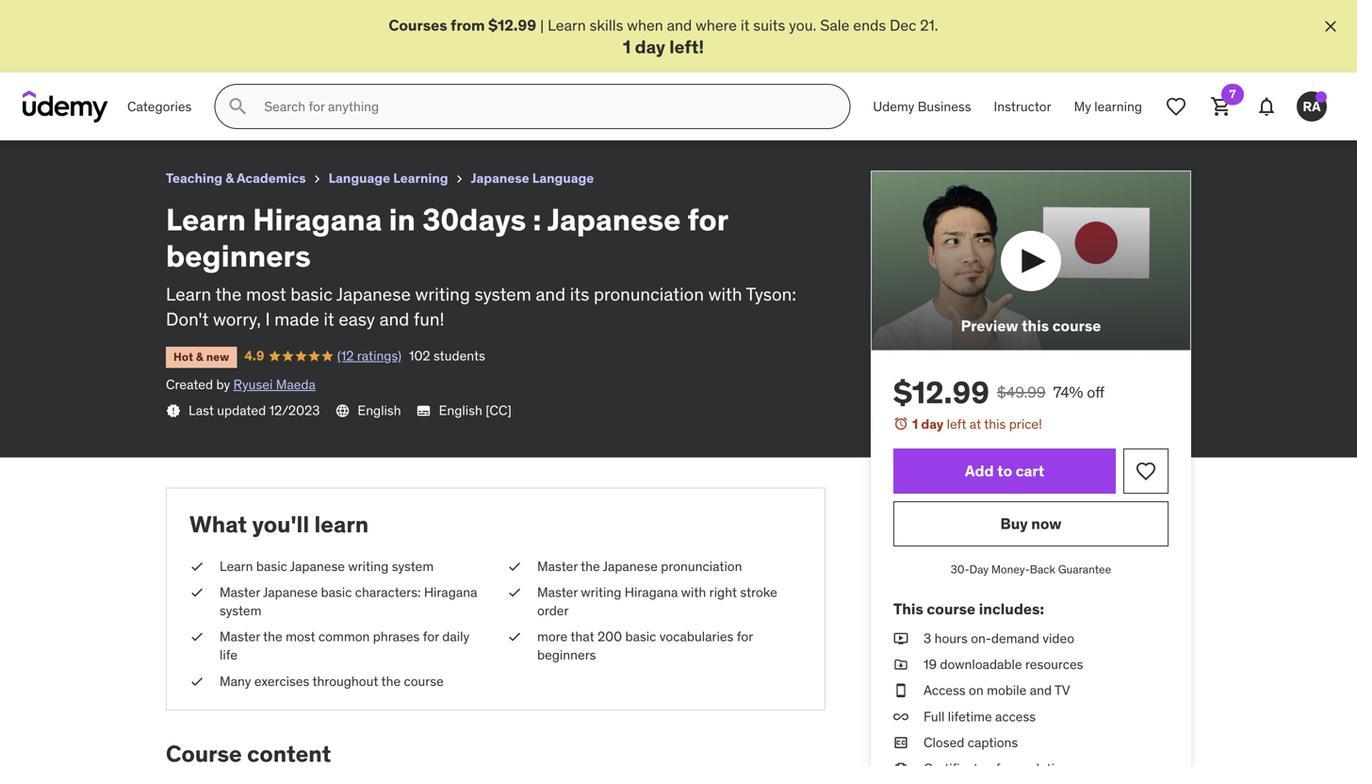 Task type: describe. For each thing, give the bounding box(es) containing it.
21.
[[921, 16, 939, 35]]

[cc]
[[486, 402, 512, 419]]

when
[[627, 16, 664, 35]]

master the japanese pronunciation
[[537, 558, 743, 575]]

more that 200 basic vocabularies for beginners
[[537, 629, 753, 664]]

1 vertical spatial course
[[927, 600, 976, 619]]

learning
[[1095, 98, 1143, 115]]

mobile
[[987, 682, 1027, 699]]

basic inside 'master japanese basic characters: hiragana system'
[[321, 584, 352, 601]]

1 vertical spatial 1
[[913, 416, 919, 433]]

fun!
[[414, 308, 445, 330]]

created by ryusei maeda
[[166, 376, 316, 393]]

basic down "what you'll learn"
[[256, 558, 287, 575]]

japanese up 'master japanese basic characters: hiragana system'
[[290, 558, 345, 575]]

basic inside learn hiragana in 30days : japanese for beginners learn the most basic japanese writing system and its pronunciation with tyson: don't worry, i made it easy and fun!
[[291, 283, 333, 305]]

this
[[894, 600, 924, 619]]

30-day money-back guarantee
[[951, 563, 1112, 577]]

now
[[1032, 514, 1062, 534]]

1 inside courses from $12.99 | learn skills when and where it suits you. sale ends dec 21. 1 day left!
[[623, 35, 631, 58]]

hiragana inside learn hiragana in 30days : japanese for beginners learn the most basic japanese writing system and its pronunciation with tyson: don't worry, i made it easy and fun!
[[253, 201, 382, 239]]

language learning link
[[329, 167, 448, 190]]

and left fun!
[[380, 308, 410, 330]]

japanese inside 'master japanese basic characters: hiragana system'
[[263, 584, 318, 601]]

access
[[996, 708, 1036, 725]]

life
[[220, 647, 238, 664]]

udemy
[[873, 98, 915, 115]]

add to cart button
[[894, 449, 1116, 494]]

japanese right : on the top left of the page
[[547, 201, 681, 239]]

19 downloadable resources
[[924, 656, 1084, 673]]

my learning link
[[1063, 84, 1154, 129]]

preview this course
[[961, 316, 1102, 335]]

buy now button
[[894, 502, 1169, 547]]

most inside learn hiragana in 30days : japanese for beginners learn the most basic japanese writing system and its pronunciation with tyson: don't worry, i made it easy and fun!
[[246, 283, 286, 305]]

course inside button
[[1053, 316, 1102, 335]]

left
[[947, 416, 967, 433]]

its
[[570, 283, 590, 305]]

learn down teaching
[[166, 201, 246, 239]]

full lifetime access
[[924, 708, 1036, 725]]

created
[[166, 376, 213, 393]]

it inside learn hiragana in 30days : japanese for beginners learn the most basic japanese writing system and its pronunciation with tyson: don't worry, i made it easy and fun!
[[324, 308, 335, 330]]

english [cc]
[[439, 402, 512, 419]]

more
[[537, 629, 568, 646]]

where
[[696, 16, 737, 35]]

throughout
[[313, 673, 379, 690]]

|
[[540, 16, 544, 35]]

my learning
[[1075, 98, 1143, 115]]

the inside learn hiragana in 30days : japanese for beginners learn the most basic japanese writing system and its pronunciation with tyson: don't worry, i made it easy and fun!
[[215, 283, 242, 305]]

7 link
[[1199, 84, 1245, 129]]

xsmall image for 19 downloadable resources
[[894, 656, 909, 674]]

19
[[924, 656, 937, 673]]

left!
[[670, 35, 704, 58]]

notifications image
[[1256, 95, 1279, 118]]

1 day left at this price!
[[913, 416, 1043, 433]]

system inside learn hiragana in 30days : japanese for beginners learn the most basic japanese writing system and its pronunciation with tyson: don't worry, i made it easy and fun!
[[475, 283, 532, 305]]

master for master writing hiragana with right stroke order
[[537, 584, 578, 601]]

12/2023
[[269, 402, 320, 419]]

basic inside more that 200 basic vocabularies for beginners
[[626, 629, 657, 646]]

japanese up easy
[[337, 283, 411, 305]]

made
[[275, 308, 319, 330]]

downloadable
[[940, 656, 1023, 673]]

1 vertical spatial $12.99
[[894, 374, 990, 412]]

suits
[[754, 16, 786, 35]]

academics
[[237, 170, 306, 187]]

cart
[[1016, 462, 1045, 481]]

from
[[451, 16, 485, 35]]

new
[[206, 350, 229, 364]]

writing inside learn hiragana in 30days : japanese for beginners learn the most basic japanese writing system and its pronunciation with tyson: don't worry, i made it easy and fun!
[[415, 283, 470, 305]]

buy
[[1001, 514, 1028, 534]]

dec
[[890, 16, 917, 35]]

categories
[[127, 98, 192, 115]]

$12.99 inside courses from $12.99 | learn skills when and where it suits you. sale ends dec 21. 1 day left!
[[489, 16, 537, 35]]

30-
[[951, 563, 970, 577]]

:
[[533, 201, 542, 239]]

ryusei
[[233, 376, 273, 393]]

learn hiragana in 30days : japanese for beginners learn the most basic japanese writing system and its pronunciation with tyson: don't worry, i made it easy and fun!
[[166, 201, 797, 330]]

back
[[1030, 563, 1056, 577]]

hiragana inside 'master japanese basic characters: hiragana system'
[[424, 584, 478, 601]]

courses
[[389, 16, 448, 35]]

preview
[[961, 316, 1019, 335]]

includes:
[[979, 600, 1045, 619]]

buy now
[[1001, 514, 1062, 534]]

ratings)
[[357, 347, 402, 364]]

3
[[924, 630, 932, 647]]

master for master the most common phrases for daily life
[[220, 629, 260, 646]]

the up the that
[[581, 558, 600, 575]]

updated
[[217, 402, 266, 419]]

instructor link
[[983, 84, 1063, 129]]

you have alerts image
[[1316, 92, 1328, 103]]

categories button
[[116, 84, 203, 129]]

language learning
[[329, 170, 448, 187]]

1 horizontal spatial wishlist image
[[1165, 95, 1188, 118]]

at
[[970, 416, 982, 433]]

1 vertical spatial system
[[392, 558, 434, 575]]

xsmall image for full lifetime access
[[894, 708, 909, 726]]

beginners inside learn hiragana in 30days : japanese for beginners learn the most basic japanese writing system and its pronunciation with tyson: don't worry, i made it easy and fun!
[[166, 237, 311, 275]]

many exercises throughout the course
[[220, 673, 444, 690]]

master the most common phrases for daily life
[[220, 629, 470, 664]]

last
[[189, 402, 214, 419]]

for for master the most common phrases for daily life
[[423, 629, 439, 646]]

beginners inside more that 200 basic vocabularies for beginners
[[537, 647, 596, 664]]

& for new
[[196, 350, 204, 364]]

master japanese basic characters: hiragana system
[[220, 584, 478, 620]]

and inside courses from $12.99 | learn skills when and where it suits you. sale ends dec 21. 1 day left!
[[667, 16, 692, 35]]

day
[[970, 563, 989, 577]]

(12 ratings)
[[337, 347, 402, 364]]

resources
[[1026, 656, 1084, 673]]

sale
[[821, 16, 850, 35]]

xsmall image for master japanese basic characters: hiragana system
[[190, 584, 205, 602]]

the down phrases
[[381, 673, 401, 690]]

102
[[409, 347, 431, 364]]

you.
[[789, 16, 817, 35]]

what
[[190, 511, 247, 539]]

shopping cart with 7 items image
[[1211, 95, 1233, 118]]

price!
[[1010, 416, 1043, 433]]

master for master the japanese pronunciation
[[537, 558, 578, 575]]



Task type: locate. For each thing, give the bounding box(es) containing it.
master writing hiragana with right stroke order
[[537, 584, 778, 620]]

off
[[1088, 383, 1105, 402]]

japanese down learn basic japanese writing system on the bottom left of page
[[263, 584, 318, 601]]

0 horizontal spatial 1
[[623, 35, 631, 58]]

3 hours on-demand video
[[924, 630, 1075, 647]]

hiragana inside master writing hiragana with right stroke order
[[625, 584, 678, 601]]

0 vertical spatial beginners
[[166, 237, 311, 275]]

0 vertical spatial this
[[1022, 316, 1050, 335]]

japanese
[[471, 170, 530, 187], [547, 201, 681, 239], [337, 283, 411, 305], [290, 558, 345, 575], [603, 558, 658, 575], [263, 584, 318, 601]]

for inside the master the most common phrases for daily life
[[423, 629, 439, 646]]

day left left at the right bottom of page
[[922, 416, 944, 433]]

0 horizontal spatial english
[[358, 402, 401, 419]]

writing up characters:
[[348, 558, 389, 575]]

1 vertical spatial day
[[922, 416, 944, 433]]

basic
[[291, 283, 333, 305], [256, 558, 287, 575], [321, 584, 352, 601], [626, 629, 657, 646]]

&
[[226, 170, 234, 187], [196, 350, 204, 364]]

0 horizontal spatial with
[[682, 584, 707, 601]]

it left easy
[[324, 308, 335, 330]]

and
[[667, 16, 692, 35], [536, 283, 566, 305], [380, 308, 410, 330], [1030, 682, 1052, 699]]

this right at
[[985, 416, 1006, 433]]

most up i
[[246, 283, 286, 305]]

for for more that 200 basic vocabularies for beginners
[[737, 629, 753, 646]]

master
[[537, 558, 578, 575], [220, 584, 260, 601], [537, 584, 578, 601], [220, 629, 260, 646]]

2 horizontal spatial system
[[475, 283, 532, 305]]

writing up fun!
[[415, 283, 470, 305]]

basic right 200
[[626, 629, 657, 646]]

master inside 'master japanese basic characters: hiragana system'
[[220, 584, 260, 601]]

lifetime
[[948, 708, 993, 725]]

english for english [cc]
[[439, 402, 483, 419]]

many
[[220, 673, 251, 690]]

day inside courses from $12.99 | learn skills when and where it suits you. sale ends dec 21. 1 day left!
[[635, 35, 666, 58]]

course language image
[[335, 404, 350, 419]]

xsmall image for master writing hiragana with right stroke order
[[507, 584, 522, 602]]

master inside master writing hiragana with right stroke order
[[537, 584, 578, 601]]

phrases
[[373, 629, 420, 646]]

0 vertical spatial $12.99
[[489, 16, 537, 35]]

xsmall image for access on mobile and tv
[[894, 682, 909, 700]]

with
[[709, 283, 743, 305], [682, 584, 707, 601]]

0 vertical spatial wishlist image
[[1165, 95, 1188, 118]]

1 horizontal spatial system
[[392, 558, 434, 575]]

business
[[918, 98, 972, 115]]

0 horizontal spatial beginners
[[166, 237, 311, 275]]

this inside button
[[1022, 316, 1050, 335]]

master for master japanese basic characters: hiragana system
[[220, 584, 260, 601]]

english right course language icon
[[358, 402, 401, 419]]

students
[[434, 347, 486, 364]]

the inside the master the most common phrases for daily life
[[263, 629, 283, 646]]

day down "when"
[[635, 35, 666, 58]]

& right teaching
[[226, 170, 234, 187]]

don't
[[166, 308, 209, 330]]

74%
[[1054, 383, 1084, 402]]

1 horizontal spatial $12.99
[[894, 374, 990, 412]]

0 vertical spatial course
[[1053, 316, 1102, 335]]

the up exercises
[[263, 629, 283, 646]]

0 horizontal spatial &
[[196, 350, 204, 364]]

1 horizontal spatial with
[[709, 283, 743, 305]]

add to cart
[[965, 462, 1045, 481]]

0 vertical spatial &
[[226, 170, 234, 187]]

system inside 'master japanese basic characters: hiragana system'
[[220, 603, 262, 620]]

stroke
[[741, 584, 778, 601]]

right
[[710, 584, 737, 601]]

1 vertical spatial wishlist image
[[1135, 460, 1158, 483]]

2 language from the left
[[533, 170, 594, 187]]

learn right |
[[548, 16, 586, 35]]

alarm image
[[894, 416, 909, 431]]

0 vertical spatial day
[[635, 35, 666, 58]]

hiragana down the master the japanese pronunciation
[[625, 584, 678, 601]]

200
[[598, 629, 622, 646]]

this course includes:
[[894, 600, 1045, 619]]

ryusei maeda link
[[233, 376, 316, 393]]

skills
[[590, 16, 624, 35]]

with left tyson:
[[709, 283, 743, 305]]

$49.99
[[998, 383, 1046, 402]]

xsmall image
[[310, 172, 325, 187], [166, 404, 181, 419], [507, 558, 522, 576], [507, 584, 522, 602], [894, 656, 909, 674], [894, 734, 909, 752], [894, 760, 909, 767]]

guarantee
[[1059, 563, 1112, 577]]

the up worry, at top left
[[215, 283, 242, 305]]

writing inside master writing hiragana with right stroke order
[[581, 584, 622, 601]]

captions
[[968, 734, 1019, 751]]

ends
[[854, 16, 886, 35]]

language up : on the top left of the page
[[533, 170, 594, 187]]

wishlist image
[[1165, 95, 1188, 118], [1135, 460, 1158, 483]]

system up 'students'
[[475, 283, 532, 305]]

learn basic japanese writing system
[[220, 558, 434, 575]]

0 horizontal spatial language
[[329, 170, 390, 187]]

xsmall image for master the japanese pronunciation
[[507, 558, 522, 576]]

xsmall image for more that 200 basic vocabularies for beginners
[[507, 628, 522, 647]]

english for english
[[358, 402, 401, 419]]

0 horizontal spatial hiragana
[[253, 201, 382, 239]]

system up characters:
[[392, 558, 434, 575]]

english right the closed captions icon
[[439, 402, 483, 419]]

0 horizontal spatial writing
[[348, 558, 389, 575]]

maeda
[[276, 376, 316, 393]]

learn
[[548, 16, 586, 35], [166, 201, 246, 239], [166, 283, 211, 305], [220, 558, 253, 575]]

udemy image
[[23, 91, 108, 123]]

japanese up master writing hiragana with right stroke order
[[603, 558, 658, 575]]

1 vertical spatial beginners
[[537, 647, 596, 664]]

money-
[[992, 563, 1030, 577]]

1 right alarm image
[[913, 416, 919, 433]]

order
[[537, 603, 569, 620]]

basic down learn basic japanese writing system on the bottom left of page
[[321, 584, 352, 601]]

on-
[[971, 630, 992, 647]]

with left right
[[682, 584, 707, 601]]

1 down "when"
[[623, 35, 631, 58]]

1 horizontal spatial beginners
[[537, 647, 596, 664]]

courses from $12.99 | learn skills when and where it suits you. sale ends dec 21. 1 day left!
[[389, 16, 939, 58]]

language up in
[[329, 170, 390, 187]]

learn
[[314, 511, 369, 539]]

30days
[[422, 201, 526, 239]]

1 vertical spatial it
[[324, 308, 335, 330]]

2 horizontal spatial writing
[[581, 584, 622, 601]]

1 horizontal spatial this
[[1022, 316, 1050, 335]]

and left its
[[536, 283, 566, 305]]

0 vertical spatial writing
[[415, 283, 470, 305]]

access on mobile and tv
[[924, 682, 1071, 699]]

most left common
[[286, 629, 315, 646]]

worry,
[[213, 308, 261, 330]]

1 horizontal spatial hiragana
[[424, 584, 478, 601]]

master inside the master the most common phrases for daily life
[[220, 629, 260, 646]]

1 horizontal spatial for
[[688, 201, 728, 239]]

most inside the master the most common phrases for daily life
[[286, 629, 315, 646]]

0 horizontal spatial day
[[635, 35, 666, 58]]

teaching
[[166, 170, 223, 187]]

it left suits
[[741, 16, 750, 35]]

0 vertical spatial with
[[709, 283, 743, 305]]

beginners up worry, at top left
[[166, 237, 311, 275]]

easy
[[339, 308, 375, 330]]

1
[[623, 35, 631, 58], [913, 416, 919, 433]]

2 horizontal spatial hiragana
[[625, 584, 678, 601]]

day
[[635, 35, 666, 58], [922, 416, 944, 433]]

1 vertical spatial writing
[[348, 558, 389, 575]]

submit search image
[[227, 95, 249, 118]]

video
[[1043, 630, 1075, 647]]

system
[[475, 283, 532, 305], [392, 558, 434, 575], [220, 603, 262, 620]]

on
[[969, 682, 984, 699]]

teaching & academics link
[[166, 167, 306, 190]]

with inside learn hiragana in 30days : japanese for beginners learn the most basic japanese writing system and its pronunciation with tyson: don't worry, i made it easy and fun!
[[709, 283, 743, 305]]

pronunciation up right
[[661, 558, 743, 575]]

learn up don't
[[166, 283, 211, 305]]

xsmall image for last updated 12/2023
[[166, 404, 181, 419]]

this right the preview
[[1022, 316, 1050, 335]]

closed
[[924, 734, 965, 751]]

1 horizontal spatial writing
[[415, 283, 470, 305]]

course down phrases
[[404, 673, 444, 690]]

udemy business
[[873, 98, 972, 115]]

writing up 200
[[581, 584, 622, 601]]

access
[[924, 682, 966, 699]]

closed captions image
[[416, 403, 432, 418]]

that
[[571, 629, 595, 646]]

2 horizontal spatial for
[[737, 629, 753, 646]]

hiragana up daily
[[424, 584, 478, 601]]

1 horizontal spatial day
[[922, 416, 944, 433]]

2 horizontal spatial course
[[1053, 316, 1102, 335]]

beginners down more
[[537, 647, 596, 664]]

japanese up 30days
[[471, 170, 530, 187]]

Search for anything text field
[[261, 91, 827, 123]]

0 vertical spatial system
[[475, 283, 532, 305]]

1 horizontal spatial it
[[741, 16, 750, 35]]

full
[[924, 708, 945, 725]]

$12.99 up left at the right bottom of page
[[894, 374, 990, 412]]

0 horizontal spatial wishlist image
[[1135, 460, 1158, 483]]

2 vertical spatial system
[[220, 603, 262, 620]]

1 vertical spatial most
[[286, 629, 315, 646]]

last updated 12/2023
[[189, 402, 320, 419]]

preview this course button
[[871, 171, 1192, 351]]

hot
[[174, 350, 193, 364]]

0 vertical spatial 1
[[623, 35, 631, 58]]

by
[[216, 376, 230, 393]]

it inside courses from $12.99 | learn skills when and where it suits you. sale ends dec 21. 1 day left!
[[741, 16, 750, 35]]

& right hot
[[196, 350, 204, 364]]

0 horizontal spatial this
[[985, 416, 1006, 433]]

course up 74%
[[1053, 316, 1102, 335]]

0 vertical spatial it
[[741, 16, 750, 35]]

0 horizontal spatial system
[[220, 603, 262, 620]]

ra link
[[1290, 84, 1335, 129]]

0 horizontal spatial for
[[423, 629, 439, 646]]

for inside more that 200 basic vocabularies for beginners
[[737, 629, 753, 646]]

it
[[741, 16, 750, 35], [324, 308, 335, 330]]

teaching & academics
[[166, 170, 306, 187]]

1 horizontal spatial 1
[[913, 416, 919, 433]]

1 horizontal spatial &
[[226, 170, 234, 187]]

4.9
[[245, 347, 264, 364]]

learn inside courses from $12.99 | learn skills when and where it suits you. sale ends dec 21. 1 day left!
[[548, 16, 586, 35]]

0 horizontal spatial $12.99
[[489, 16, 537, 35]]

xsmall image for learn basic japanese writing system
[[190, 558, 205, 576]]

0 vertical spatial most
[[246, 283, 286, 305]]

1 language from the left
[[329, 170, 390, 187]]

1 vertical spatial pronunciation
[[661, 558, 743, 575]]

2 vertical spatial writing
[[581, 584, 622, 601]]

exercises
[[254, 673, 310, 690]]

hiragana
[[253, 201, 382, 239], [424, 584, 478, 601], [625, 584, 678, 601]]

hiragana down academics
[[253, 201, 382, 239]]

with inside master writing hiragana with right stroke order
[[682, 584, 707, 601]]

0 horizontal spatial it
[[324, 308, 335, 330]]

0 vertical spatial pronunciation
[[594, 283, 704, 305]]

xsmall image for many exercises throughout the course
[[190, 673, 205, 691]]

& for academics
[[226, 170, 234, 187]]

1 horizontal spatial course
[[927, 600, 976, 619]]

close image
[[1322, 17, 1341, 36]]

xsmall image for 3 hours on-demand video
[[894, 630, 909, 648]]

and left "tv"
[[1030, 682, 1052, 699]]

pronunciation right its
[[594, 283, 704, 305]]

pronunciation
[[594, 283, 704, 305], [661, 558, 743, 575]]

closed captions
[[924, 734, 1019, 751]]

xsmall image for closed captions
[[894, 734, 909, 752]]

tv
[[1055, 682, 1071, 699]]

1 vertical spatial with
[[682, 584, 707, 601]]

system up life
[[220, 603, 262, 620]]

course up hours
[[927, 600, 976, 619]]

1 english from the left
[[358, 402, 401, 419]]

xsmall image for master the most common phrases for daily life
[[190, 628, 205, 647]]

learn down 'what'
[[220, 558, 253, 575]]

writing
[[415, 283, 470, 305], [348, 558, 389, 575], [581, 584, 622, 601]]

xsmall image
[[452, 172, 467, 187], [190, 558, 205, 576], [190, 584, 205, 602], [190, 628, 205, 647], [507, 628, 522, 647], [894, 630, 909, 648], [190, 673, 205, 691], [894, 682, 909, 700], [894, 708, 909, 726]]

my
[[1075, 98, 1092, 115]]

basic up made
[[291, 283, 333, 305]]

common
[[319, 629, 370, 646]]

1 vertical spatial &
[[196, 350, 204, 364]]

for inside learn hiragana in 30days : japanese for beginners learn the most basic japanese writing system and its pronunciation with tyson: don't worry, i made it easy and fun!
[[688, 201, 728, 239]]

2 vertical spatial course
[[404, 673, 444, 690]]

1 horizontal spatial language
[[533, 170, 594, 187]]

1 vertical spatial this
[[985, 416, 1006, 433]]

2 english from the left
[[439, 402, 483, 419]]

hot & new
[[174, 350, 229, 364]]

and up left!
[[667, 16, 692, 35]]

$12.99 left |
[[489, 16, 537, 35]]

1 horizontal spatial english
[[439, 402, 483, 419]]

0 horizontal spatial course
[[404, 673, 444, 690]]

tyson:
[[746, 283, 797, 305]]

pronunciation inside learn hiragana in 30days : japanese for beginners learn the most basic japanese writing system and its pronunciation with tyson: don't worry, i made it easy and fun!
[[594, 283, 704, 305]]

demand
[[992, 630, 1040, 647]]



Task type: vqa. For each thing, say whether or not it's contained in the screenshot.
'beginners' within the more that 200 basic vocabularies for beginners
yes



